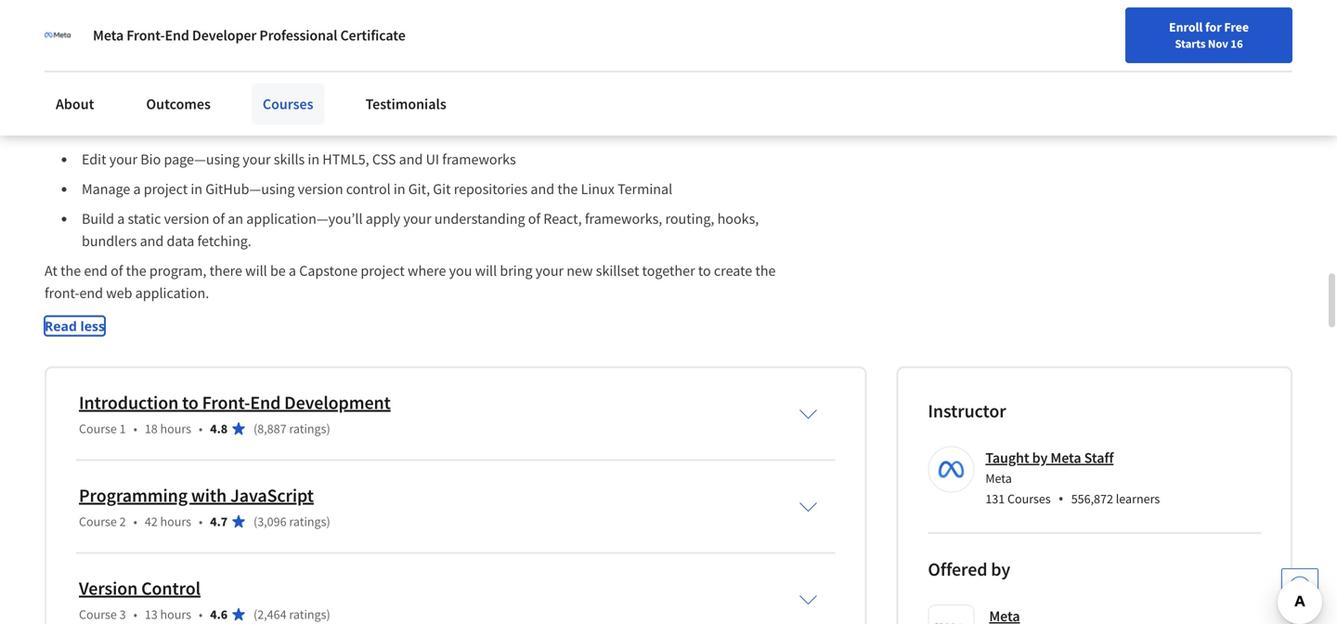 Task type: locate. For each thing, give the bounding box(es) containing it.
ratings right 8,887
[[289, 420, 326, 437]]

0 horizontal spatial will
[[245, 261, 267, 280]]

in right engage
[[290, 0, 302, 5]]

web down bundlers on the left
[[106, 284, 132, 302]]

are left 9
[[269, 90, 289, 109]]

1 horizontal spatial meta
[[986, 470, 1012, 487]]

0 vertical spatial that
[[426, 0, 451, 5]]

on
[[348, 0, 364, 5], [292, 9, 308, 27], [668, 9, 685, 27], [94, 90, 110, 109]]

meta left staff
[[1051, 449, 1082, 467]]

courses up edit your bio page—using your skills in html5, css and ui frameworks
[[263, 95, 314, 113]]

1 vertical spatial web
[[106, 284, 132, 302]]

1 vertical spatial front-
[[202, 391, 250, 414]]

by
[[1032, 449, 1048, 467], [991, 558, 1011, 581]]

you'll left use at the left of page
[[410, 90, 444, 109]]

of left an
[[212, 209, 225, 228]]

of down bundlers on the left
[[111, 261, 123, 280]]

2 hours from the top
[[160, 513, 191, 530]]

and left ui
[[399, 150, 423, 169]]

development
[[284, 391, 391, 414]]

to left create at the top
[[698, 261, 711, 280]]

1 vertical spatial courses
[[1008, 490, 1051, 507]]

1 horizontal spatial skills
[[465, 68, 496, 87]]

that up can
[[426, 0, 451, 5]]

starts
[[1175, 36, 1206, 51]]

course for version control
[[79, 606, 117, 623]]

activities
[[367, 0, 423, 5]]

•
[[133, 420, 137, 437], [199, 420, 203, 437], [1058, 488, 1064, 508], [133, 513, 137, 530], [199, 513, 203, 530], [133, 606, 137, 623], [199, 606, 203, 623]]

on left certificate
[[292, 9, 308, 27]]

0 vertical spatial version
[[298, 180, 343, 198]]

such
[[80, 113, 109, 131]]

edit
[[82, 150, 106, 169]]

web inside at the end of the program, there will be a capstone project where you will bring your new skillset together to create the front-end web application.
[[106, 284, 132, 302]]

end up course,
[[165, 26, 189, 45]]

0 horizontal spatial new
[[435, 68, 462, 87]]

hours
[[160, 420, 191, 437], [160, 513, 191, 530], [160, 606, 191, 623]]

1 vertical spatial end
[[84, 261, 108, 280]]

) for front-
[[326, 420, 330, 437]]

1 vertical spatial new
[[567, 261, 593, 280]]

courses
[[263, 95, 314, 113], [1008, 490, 1051, 507]]

2 horizontal spatial project
[[361, 261, 405, 280]]

complete
[[188, 9, 246, 27], [244, 68, 302, 87]]

2 ( from the top
[[254, 513, 257, 530]]

project left where
[[361, 261, 405, 280]]

of inside at the end of the program, there will be a capstone project where you will bring your new skillset together to create the front-end web application.
[[111, 261, 123, 280]]

at for at the end of each course, you'll complete a project to test your new skills and ensure you understand the criteria before moving on to the next course. there are 9 projects in which you'll use a lab environment or a web application to perform tasks such as:
[[45, 68, 57, 87]]

courses inside taught by meta staff meta 131 courses • 556,872 learners
[[1008, 490, 1051, 507]]

and inside at the end of each course, you'll complete a project to test your new skills and ensure you understand the criteria before moving on to the next course. there are 9 projects in which you'll use a lab environment or a web application to perform tasks such as:
[[499, 68, 523, 87]]

hours right 18
[[160, 420, 191, 437]]

end inside at the end of each course, you'll complete a project to test your new skills and ensure you understand the criteria before moving on to the next course. there are 9 projects in which you'll use a lab environment or a web application to perform tasks such as:
[[84, 68, 108, 87]]

will left be
[[245, 261, 267, 280]]

version up the application—you'll
[[298, 180, 343, 198]]

0 horizontal spatial web
[[106, 284, 132, 302]]

web inside at the end of each course, you'll complete a project to test your new skills and ensure you understand the criteria before moving on to the next course. there are 9 projects in which you'll use a lab environment or a web application to perform tasks such as:
[[615, 90, 641, 109]]

0 vertical spatial courses
[[263, 95, 314, 113]]

program, inside throughout the program, you'll engage in hands-on activities that offer opportunities to practice and implement what you are learning. you'll complete hands-on projects that you can showcase during job interviews and on relevant social networks.
[[145, 0, 202, 5]]

front-
[[45, 284, 79, 302]]

menu item
[[1001, 19, 1120, 79]]

help center image
[[1289, 576, 1311, 598]]

complete right 'you'll'
[[188, 9, 246, 27]]

0 vertical spatial )
[[326, 420, 330, 437]]

programming with javascript link
[[79, 484, 314, 507]]

by right offered
[[991, 558, 1011, 581]]

learners
[[1116, 490, 1160, 507]]

of
[[111, 68, 123, 87], [212, 209, 225, 228], [528, 209, 541, 228], [111, 261, 123, 280]]

1 horizontal spatial are
[[269, 90, 289, 109]]

the right create at the top
[[755, 261, 776, 280]]

1 vertical spatial hours
[[160, 513, 191, 530]]

before
[[742, 68, 782, 87]]

1 horizontal spatial web
[[615, 90, 641, 109]]

1 ( from the top
[[254, 420, 257, 437]]

1
[[119, 420, 126, 437]]

skills up lab
[[465, 68, 496, 87]]

hours right 42
[[160, 513, 191, 530]]

0 vertical spatial you'll
[[205, 0, 239, 5]]

at inside at the end of the program, there will be a capstone project where you will bring your new skillset together to create the front-end web application.
[[45, 261, 57, 280]]

2
[[119, 513, 126, 530]]

application.
[[135, 284, 209, 302]]

by for offered
[[991, 558, 1011, 581]]

you'll inside throughout the program, you'll engage in hands-on activities that offer opportunities to practice and implement what you are learning. you'll complete hands-on projects that you can showcase during job interviews and on relevant social networks.
[[205, 0, 239, 5]]

your right test
[[404, 68, 433, 87]]

2 ratings from the top
[[289, 513, 326, 530]]

1 ) from the top
[[326, 420, 330, 437]]

at up front-
[[45, 261, 57, 280]]

static
[[128, 209, 161, 228]]

read less button
[[45, 316, 105, 336]]

a right be
[[289, 261, 296, 280]]

course for programming with javascript
[[79, 513, 117, 530]]

tasks
[[45, 113, 77, 131]]

1 ratings from the top
[[289, 420, 326, 437]]

meta down throughout
[[93, 26, 124, 45]]

1 horizontal spatial courses
[[1008, 490, 1051, 507]]

1 horizontal spatial end
[[250, 391, 281, 414]]

to up course 1 • 18 hours •
[[182, 391, 199, 414]]

learning.
[[93, 9, 148, 27]]

by right taught
[[1032, 449, 1048, 467]]

1 horizontal spatial will
[[475, 261, 497, 280]]

0 vertical spatial course
[[79, 420, 117, 437]]

are down throughout
[[71, 9, 90, 27]]

0 vertical spatial front-
[[127, 26, 165, 45]]

your down git,
[[403, 209, 432, 228]]

2 horizontal spatial meta
[[1051, 449, 1082, 467]]

by inside taught by meta staff meta 131 courses • 556,872 learners
[[1032, 449, 1048, 467]]

complete inside at the end of each course, you'll complete a project to test your new skills and ensure you understand the criteria before moving on to the next course. there are 9 projects in which you'll use a lab environment or a web application to perform tasks such as:
[[244, 68, 302, 87]]

edit your bio page—using your skills in html5, css and ui frameworks
[[82, 150, 516, 169]]

testimonials link
[[354, 84, 458, 124]]

on up certificate
[[348, 0, 364, 5]]

ratings
[[289, 420, 326, 437], [289, 513, 326, 530], [289, 606, 326, 623]]

a right 'build'
[[117, 209, 125, 228]]

0 vertical spatial projects
[[311, 9, 361, 27]]

nov
[[1208, 36, 1229, 51]]

0 horizontal spatial version
[[164, 209, 209, 228]]

to up as:
[[113, 90, 126, 109]]

a right or
[[604, 90, 612, 109]]

hands-
[[305, 0, 348, 5], [249, 9, 292, 27]]

1 horizontal spatial project
[[315, 68, 359, 87]]

( down javascript
[[254, 513, 257, 530]]

skills
[[465, 68, 496, 87], [274, 150, 305, 169]]

end up less
[[79, 284, 103, 302]]

your
[[404, 68, 433, 87], [109, 150, 137, 169], [243, 150, 271, 169], [403, 209, 432, 228], [536, 261, 564, 280]]

programming with javascript
[[79, 484, 314, 507]]

1 horizontal spatial version
[[298, 180, 343, 198]]

1 hours from the top
[[160, 420, 191, 437]]

you up networks.
[[45, 9, 68, 27]]

program, up application.
[[149, 261, 207, 280]]

projects inside throughout the program, you'll engage in hands-on activities that offer opportunities to practice and implement what you are learning. you'll complete hands-on projects that you can showcase during job interviews and on relevant social networks.
[[311, 9, 361, 27]]

staff
[[1084, 449, 1114, 467]]

0 vertical spatial project
[[315, 68, 359, 87]]

• left 556,872
[[1058, 488, 1064, 508]]

to left test
[[362, 68, 375, 87]]

terminal
[[618, 180, 673, 198]]

to down criteria
[[717, 90, 730, 109]]

( right '4.6'
[[254, 606, 257, 623]]

or
[[588, 90, 601, 109]]

hours right 13
[[160, 606, 191, 623]]

are inside throughout the program, you'll engage in hands-on activities that offer opportunities to practice and implement what you are learning. you'll complete hands-on projects that you can showcase during job interviews and on relevant social networks.
[[71, 9, 90, 27]]

course left the "3"
[[79, 606, 117, 623]]

1 vertical spatial ratings
[[289, 513, 326, 530]]

0 horizontal spatial that
[[364, 9, 390, 27]]

project down bio on the left of the page
[[144, 180, 188, 198]]

2 vertical spatial )
[[326, 606, 330, 623]]

1 horizontal spatial by
[[1032, 449, 1048, 467]]

0 vertical spatial by
[[1032, 449, 1048, 467]]

3 hours from the top
[[160, 606, 191, 623]]

a inside at the end of the program, there will be a capstone project where you will bring your new skillset together to create the front-end web application.
[[289, 261, 296, 280]]

1 vertical spatial skills
[[274, 150, 305, 169]]

2 vertical spatial course
[[79, 606, 117, 623]]

you up or
[[571, 68, 594, 87]]

understand
[[597, 68, 668, 87]]

new left "skillset"
[[567, 261, 593, 280]]

1 vertical spatial version
[[164, 209, 209, 228]]

coursera image
[[22, 15, 140, 45]]

ui
[[426, 150, 439, 169]]

project inside at the end of the program, there will be a capstone project where you will bring your new skillset together to create the front-end web application.
[[361, 261, 405, 280]]

0 vertical spatial new
[[435, 68, 462, 87]]

the left linux
[[558, 180, 578, 198]]

version inside build a static version of an application—you'll apply your understanding of react, frameworks, routing, hooks, bundlers and data fetching.
[[164, 209, 209, 228]]

routing,
[[665, 209, 715, 228]]

4.8
[[210, 420, 228, 437]]

you'll
[[151, 9, 185, 27]]

1 horizontal spatial hands-
[[305, 0, 348, 5]]

course,
[[158, 68, 203, 87]]

a
[[305, 68, 312, 87], [472, 90, 480, 109], [604, 90, 612, 109], [133, 180, 141, 198], [117, 209, 125, 228], [289, 261, 296, 280]]

2 vertical spatial meta
[[986, 470, 1012, 487]]

13
[[145, 606, 158, 623]]

at the end of the program, there will be a capstone project where you will bring your new skillset together to create the front-end web application.
[[45, 261, 779, 302]]

1 horizontal spatial front-
[[202, 391, 250, 414]]

1 at from the top
[[45, 68, 57, 87]]

hands- down engage
[[249, 9, 292, 27]]

skills up github—using
[[274, 150, 305, 169]]

1 vertical spatial )
[[326, 513, 330, 530]]

enroll for free starts nov 16
[[1169, 19, 1249, 51]]

meta
[[93, 26, 124, 45], [1051, 449, 1082, 467], [986, 470, 1012, 487]]

hours for to
[[160, 420, 191, 437]]

of inside at the end of each course, you'll complete a project to test your new skills and ensure you understand the criteria before moving on to the next course. there are 9 projects in which you'll use a lab environment or a web application to perform tasks such as:
[[111, 68, 123, 87]]

)
[[326, 420, 330, 437], [326, 513, 330, 530], [326, 606, 330, 623]]

an
[[228, 209, 243, 228]]

0 vertical spatial end
[[165, 26, 189, 45]]

0 horizontal spatial project
[[144, 180, 188, 198]]

you'll up course.
[[206, 68, 241, 87]]

0 horizontal spatial meta
[[93, 26, 124, 45]]

end up about
[[84, 68, 108, 87]]

1 vertical spatial course
[[79, 513, 117, 530]]

showcase
[[444, 9, 505, 27]]

will left bring
[[475, 261, 497, 280]]

javascript
[[230, 484, 314, 507]]

2 ) from the top
[[326, 513, 330, 530]]

web
[[615, 90, 641, 109], [106, 284, 132, 302]]

end
[[84, 68, 108, 87], [84, 261, 108, 280], [79, 284, 103, 302]]

1 vertical spatial that
[[364, 9, 390, 27]]

you'll up developer
[[205, 0, 239, 5]]

2 at from the top
[[45, 261, 57, 280]]

a up static
[[133, 180, 141, 198]]

with
[[191, 484, 227, 507]]

professional
[[259, 26, 337, 45]]

• right 2
[[133, 513, 137, 530]]

version
[[79, 577, 138, 600]]

1 vertical spatial are
[[269, 90, 289, 109]]

meta up 131
[[986, 470, 1012, 487]]

and inside build a static version of an application—you'll apply your understanding of react, frameworks, routing, hooks, bundlers and data fetching.
[[140, 232, 164, 250]]

0 vertical spatial ratings
[[289, 420, 326, 437]]

your right bring
[[536, 261, 564, 280]]

1 vertical spatial projects
[[302, 90, 352, 109]]

front- up the each
[[127, 26, 165, 45]]

0 horizontal spatial by
[[991, 558, 1011, 581]]

3 course from the top
[[79, 606, 117, 623]]

course for introduction to front-end development
[[79, 420, 117, 437]]

frameworks
[[442, 150, 516, 169]]

web down understand
[[615, 90, 641, 109]]

2 course from the top
[[79, 513, 117, 530]]

1 vertical spatial by
[[991, 558, 1011, 581]]

1 vertical spatial complete
[[244, 68, 302, 87]]

and down static
[[140, 232, 164, 250]]

meta front-end developer professional certificate
[[93, 26, 406, 45]]

introduction to front-end development
[[79, 391, 391, 414]]

your inside build a static version of an application—you'll apply your understanding of react, frameworks, routing, hooks, bundlers and data fetching.
[[403, 209, 432, 228]]

course left 2
[[79, 513, 117, 530]]

at up moving
[[45, 68, 57, 87]]

at inside at the end of each course, you'll complete a project to test your new skills and ensure you understand the criteria before moving on to the next course. there are 9 projects in which you'll use a lab environment or a web application to perform tasks such as:
[[45, 68, 57, 87]]

ratings for javascript
[[289, 513, 326, 530]]

in left the which
[[355, 90, 367, 109]]

git,
[[408, 180, 430, 198]]

2 vertical spatial (
[[254, 606, 257, 623]]

0 vertical spatial hands-
[[305, 0, 348, 5]]

you
[[45, 9, 68, 27], [393, 9, 416, 27], [571, 68, 594, 87], [449, 261, 472, 280]]

0 vertical spatial meta
[[93, 26, 124, 45]]

0 vertical spatial skills
[[465, 68, 496, 87]]

courses right 131
[[1008, 490, 1051, 507]]

0 vertical spatial are
[[71, 9, 90, 27]]

and up lab
[[499, 68, 523, 87]]

lab
[[483, 90, 502, 109]]

in
[[290, 0, 302, 5], [355, 90, 367, 109], [308, 150, 320, 169], [191, 180, 202, 198], [394, 180, 405, 198]]

as:
[[112, 113, 129, 131]]

new inside at the end of the program, there will be a capstone project where you will bring your new skillset together to create the front-end web application.
[[567, 261, 593, 280]]

42
[[145, 513, 158, 530]]

testimonials
[[366, 95, 446, 113]]

program, up 'you'll'
[[145, 0, 202, 5]]

) right '2,464'
[[326, 606, 330, 623]]

at for at the end of the program, there will be a capstone project where you will bring your new skillset together to create the front-end web application.
[[45, 261, 57, 280]]

1 vertical spatial you'll
[[206, 68, 241, 87]]

0 vertical spatial complete
[[188, 9, 246, 27]]

( down introduction to front-end development link
[[254, 420, 257, 437]]

github—using
[[205, 180, 295, 198]]

end
[[165, 26, 189, 45], [250, 391, 281, 414]]

hours for with
[[160, 513, 191, 530]]

taught by meta staff link
[[986, 449, 1114, 467]]

0 vertical spatial (
[[254, 420, 257, 437]]

None search field
[[265, 12, 571, 49]]

to up interviews at the left top of the page
[[574, 0, 587, 5]]

end up 8,887
[[250, 391, 281, 414]]

2 vertical spatial hours
[[160, 606, 191, 623]]

) down development
[[326, 420, 330, 437]]

1 vertical spatial project
[[144, 180, 188, 198]]

• right 1
[[133, 420, 137, 437]]

hooks,
[[718, 209, 759, 228]]

end down bundlers on the left
[[84, 261, 108, 280]]

what
[[740, 0, 771, 5]]

1 horizontal spatial new
[[567, 261, 593, 280]]

project inside at the end of each course, you'll complete a project to test your new skills and ensure you understand the criteria before moving on to the next course. there are 9 projects in which you'll use a lab environment or a web application to perform tasks such as:
[[315, 68, 359, 87]]

1 vertical spatial at
[[45, 261, 57, 280]]

131
[[986, 490, 1005, 507]]

( for front-
[[254, 420, 257, 437]]

linux
[[581, 180, 615, 198]]

of left the each
[[111, 68, 123, 87]]

1 course from the top
[[79, 420, 117, 437]]

0 horizontal spatial skills
[[274, 150, 305, 169]]

new up use at the left of page
[[435, 68, 462, 87]]

the up learning. at the left top of the page
[[121, 0, 142, 5]]

you down activities
[[393, 9, 416, 27]]

0 vertical spatial end
[[84, 68, 108, 87]]

on inside at the end of each course, you'll complete a project to test your new skills and ensure you understand the criteria before moving on to the next course. there are 9 projects in which you'll use a lab environment or a web application to perform tasks such as:
[[94, 90, 110, 109]]

1 vertical spatial program,
[[149, 261, 207, 280]]

front-
[[127, 26, 165, 45], [202, 391, 250, 414]]

you'll
[[205, 0, 239, 5], [206, 68, 241, 87], [410, 90, 444, 109]]

that down activities
[[364, 9, 390, 27]]

0 vertical spatial program,
[[145, 0, 202, 5]]

projects inside at the end of each course, you'll complete a project to test your new skills and ensure you understand the criteria before moving on to the next course. there are 9 projects in which you'll use a lab environment or a web application to perform tasks such as:
[[302, 90, 352, 109]]

ratings right 3,096
[[289, 513, 326, 530]]

the inside throughout the program, you'll engage in hands-on activities that offer opportunities to practice and implement what you are learning. you'll complete hands-on projects that you can showcase during job interviews and on relevant social networks.
[[121, 0, 142, 5]]

0 vertical spatial at
[[45, 68, 57, 87]]

taught by meta staff meta 131 courses • 556,872 learners
[[986, 449, 1160, 508]]

of left react,
[[528, 209, 541, 228]]

to inside at the end of the program, there will be a capstone project where you will bring your new skillset together to create the front-end web application.
[[698, 261, 711, 280]]

repositories
[[454, 180, 528, 198]]

2 vertical spatial ratings
[[289, 606, 326, 623]]

0 vertical spatial hours
[[160, 420, 191, 437]]

front- up 4.8
[[202, 391, 250, 414]]

1 vertical spatial (
[[254, 513, 257, 530]]

0 vertical spatial web
[[615, 90, 641, 109]]

meta image
[[45, 22, 71, 48]]

html5,
[[323, 150, 369, 169]]

2 vertical spatial project
[[361, 261, 405, 280]]

version up data at the top left of the page
[[164, 209, 209, 228]]

where
[[408, 261, 446, 280]]

0 horizontal spatial are
[[71, 9, 90, 27]]

together
[[642, 261, 695, 280]]

3 ) from the top
[[326, 606, 330, 623]]

0 horizontal spatial hands-
[[249, 9, 292, 27]]

complete up 9
[[244, 68, 302, 87]]

developer
[[192, 26, 257, 45]]



Task type: vqa. For each thing, say whether or not it's contained in the screenshot.


Task type: describe. For each thing, give the bounding box(es) containing it.
use
[[447, 90, 469, 109]]

during
[[508, 9, 548, 27]]

• inside taught by meta staff meta 131 courses • 556,872 learners
[[1058, 488, 1064, 508]]

a left lab
[[472, 90, 480, 109]]

• left '4.6'
[[199, 606, 203, 623]]

version control link
[[79, 577, 201, 600]]

9
[[292, 90, 299, 109]]

introduction
[[79, 391, 178, 414]]

end for front-
[[84, 261, 108, 280]]

skillset
[[596, 261, 639, 280]]

8,887
[[257, 420, 287, 437]]

criteria
[[695, 68, 739, 87]]

4.7
[[210, 513, 228, 530]]

you inside at the end of each course, you'll complete a project to test your new skills and ensure you understand the criteria before moving on to the next course. there are 9 projects in which you'll use a lab environment or a web application to perform tasks such as:
[[571, 68, 594, 87]]

1 vertical spatial end
[[250, 391, 281, 414]]

fetching.
[[197, 232, 251, 250]]

which
[[370, 90, 407, 109]]

your inside at the end of each course, you'll complete a project to test your new skills and ensure you understand the criteria before moving on to the next course. there are 9 projects in which you'll use a lab environment or a web application to perform tasks such as:
[[404, 68, 433, 87]]

3
[[119, 606, 126, 623]]

in left git,
[[394, 180, 405, 198]]

frameworks,
[[585, 209, 662, 228]]

there
[[210, 261, 242, 280]]

offered
[[928, 558, 988, 581]]

build
[[82, 209, 114, 228]]

0 horizontal spatial end
[[165, 26, 189, 45]]

page—using
[[164, 150, 240, 169]]

capstone
[[299, 261, 358, 280]]

the up moving
[[60, 68, 81, 87]]

1 horizontal spatial that
[[426, 0, 451, 5]]

the up application
[[671, 68, 692, 87]]

throughout
[[45, 0, 119, 5]]

enroll
[[1169, 19, 1203, 35]]

complete inside throughout the program, you'll engage in hands-on activities that offer opportunities to practice and implement what you are learning. you'll complete hands-on projects that you can showcase during job interviews and on relevant social networks.
[[188, 9, 246, 27]]

by for taught
[[1032, 449, 1048, 467]]

at the end of each course, you'll complete a project to test your new skills and ensure you understand the criteria before moving on to the next course. there are 9 projects in which you'll use a lab environment or a web application to perform tasks such as:
[[45, 68, 786, 131]]

and up react,
[[531, 180, 555, 198]]

and right practice
[[642, 0, 666, 5]]

2 vertical spatial you'll
[[410, 90, 444, 109]]

program, inside at the end of the program, there will be a capstone project where you will bring your new skillset together to create the front-end web application.
[[149, 261, 207, 280]]

hours for control
[[160, 606, 191, 623]]

) for javascript
[[326, 513, 330, 530]]

to inside throughout the program, you'll engage in hands-on activities that offer opportunities to practice and implement what you are learning. you'll complete hands-on projects that you can showcase during job interviews and on relevant social networks.
[[574, 0, 587, 5]]

are inside at the end of each course, you'll complete a project to test your new skills and ensure you understand the criteria before moving on to the next course. there are 9 projects in which you'll use a lab environment or a web application to perform tasks such as:
[[269, 90, 289, 109]]

on down implement
[[668, 9, 685, 27]]

next
[[153, 90, 179, 109]]

3,096
[[257, 513, 287, 530]]

application
[[644, 90, 714, 109]]

your inside at the end of the program, there will be a capstone project where you will bring your new skillset together to create the front-end web application.
[[536, 261, 564, 280]]

in inside throughout the program, you'll engage in hands-on activities that offer opportunities to practice and implement what you are learning. you'll complete hands-on projects that you can showcase during job interviews and on relevant social networks.
[[290, 0, 302, 5]]

read
[[45, 317, 77, 335]]

for
[[1206, 19, 1222, 35]]

offered by
[[928, 558, 1011, 581]]

taught
[[986, 449, 1030, 467]]

control
[[141, 577, 201, 600]]

the down the each
[[129, 90, 150, 109]]

bundlers
[[82, 232, 137, 250]]

opportunities
[[486, 0, 571, 5]]

3 ( from the top
[[254, 606, 257, 623]]

introduction to front-end development link
[[79, 391, 391, 414]]

1 vertical spatial meta
[[1051, 449, 1082, 467]]

instructor
[[928, 399, 1006, 423]]

skills inside at the end of each course, you'll complete a project to test your new skills and ensure you understand the criteria before moving on to the next course. there are 9 projects in which you'll use a lab environment or a web application to perform tasks such as:
[[465, 68, 496, 87]]

( 8,887 ratings )
[[254, 420, 330, 437]]

version control
[[79, 577, 201, 600]]

556,872
[[1072, 490, 1114, 507]]

end for on
[[84, 68, 108, 87]]

control
[[346, 180, 391, 198]]

about link
[[45, 84, 105, 124]]

( 3,096 ratings )
[[254, 513, 330, 530]]

offer
[[454, 0, 483, 5]]

3 ratings from the top
[[289, 606, 326, 623]]

1 vertical spatial hands-
[[249, 9, 292, 27]]

job
[[551, 9, 571, 27]]

be
[[270, 261, 286, 280]]

social
[[741, 9, 777, 27]]

your left bio on the left of the page
[[109, 150, 137, 169]]

course 3 • 13 hours •
[[79, 606, 203, 623]]

outcomes
[[146, 95, 211, 113]]

0 horizontal spatial courses
[[263, 95, 314, 113]]

understanding
[[435, 209, 525, 228]]

course.
[[182, 90, 227, 109]]

manage
[[82, 180, 130, 198]]

a down professional
[[305, 68, 312, 87]]

react,
[[544, 209, 582, 228]]

• left the 4.7 at the bottom left of page
[[199, 513, 203, 530]]

can
[[419, 9, 441, 27]]

throughout the program, you'll engage in hands-on activities that offer opportunities to practice and implement what you are learning. you'll complete hands-on projects that you can showcase during job interviews and on relevant social networks.
[[45, 0, 780, 50]]

ensure
[[526, 68, 568, 87]]

less
[[80, 317, 105, 335]]

• right the "3"
[[133, 606, 137, 623]]

taught by meta staff image
[[931, 449, 972, 490]]

data
[[167, 232, 194, 250]]

( for javascript
[[254, 513, 257, 530]]

in inside at the end of each course, you'll complete a project to test your new skills and ensure you understand the criteria before moving on to the next course. there are 9 projects in which you'll use a lab environment or a web application to perform tasks such as:
[[355, 90, 367, 109]]

manage a project in github—using version control in git, git repositories and the linux terminal
[[82, 180, 676, 198]]

new inside at the end of each course, you'll complete a project to test your new skills and ensure you understand the criteria before moving on to the next course. there are 9 projects in which you'll use a lab environment or a web application to perform tasks such as:
[[435, 68, 462, 87]]

18
[[145, 420, 158, 437]]

create
[[714, 261, 753, 280]]

in down page—using
[[191, 180, 202, 198]]

networks.
[[45, 31, 106, 50]]

2 vertical spatial end
[[79, 284, 103, 302]]

apply
[[366, 209, 400, 228]]

0 horizontal spatial front-
[[127, 26, 165, 45]]

implement
[[669, 0, 737, 5]]

each
[[126, 68, 156, 87]]

relevant
[[688, 9, 738, 27]]

in left html5,
[[308, 150, 320, 169]]

course 2 • 42 hours •
[[79, 513, 203, 530]]

a inside build a static version of an application—you'll apply your understanding of react, frameworks, routing, hooks, bundlers and data fetching.
[[117, 209, 125, 228]]

the up front-
[[60, 261, 81, 280]]

16
[[1231, 36, 1243, 51]]

and right interviews at the left top of the page
[[642, 9, 665, 27]]

the down bundlers on the left
[[126, 261, 146, 280]]

ratings for front-
[[289, 420, 326, 437]]

about
[[56, 95, 94, 113]]

your up github—using
[[243, 150, 271, 169]]

1 will from the left
[[245, 261, 267, 280]]

there
[[230, 90, 266, 109]]

2 will from the left
[[475, 261, 497, 280]]

perform
[[733, 90, 783, 109]]

certificate
[[340, 26, 406, 45]]

free
[[1224, 19, 1249, 35]]

bio
[[140, 150, 161, 169]]

you inside at the end of the program, there will be a capstone project where you will bring your new skillset together to create the front-end web application.
[[449, 261, 472, 280]]

• left 4.8
[[199, 420, 203, 437]]

environment
[[505, 90, 585, 109]]

2,464
[[257, 606, 287, 623]]



